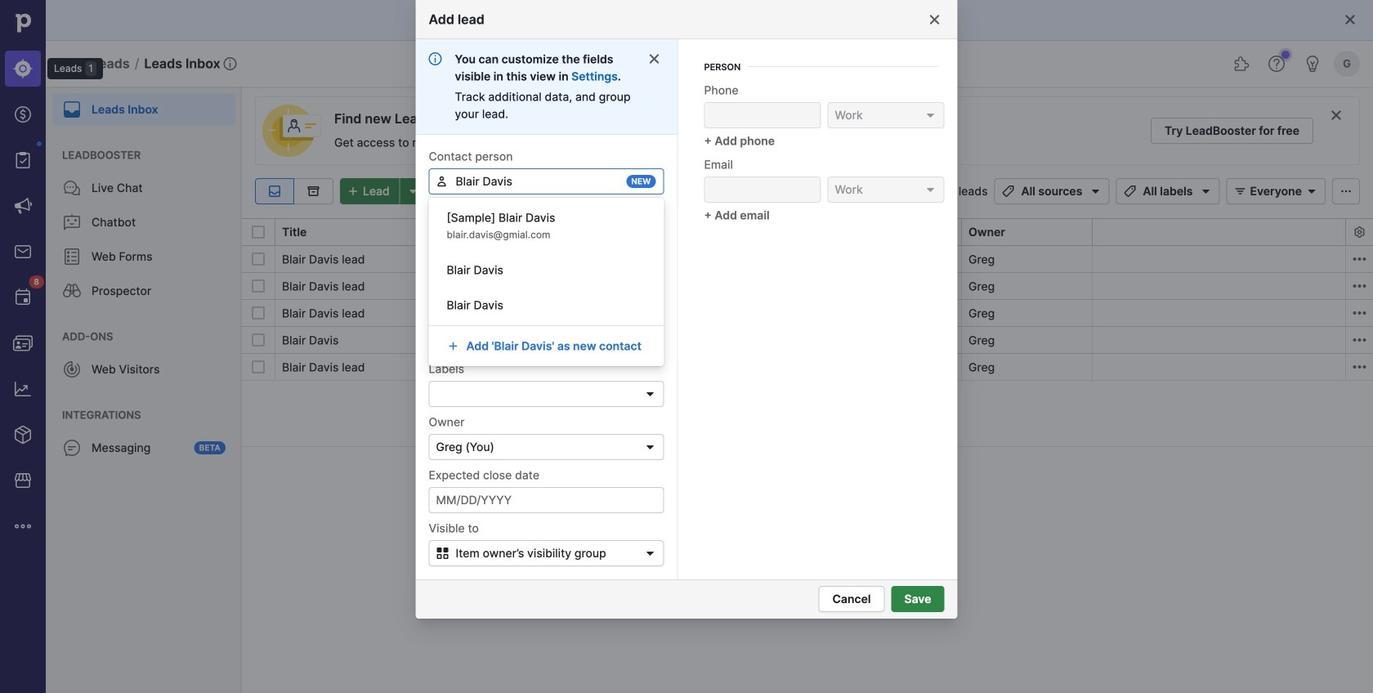 Task type: vqa. For each thing, say whether or not it's contained in the screenshot.
color warning icon corresponding to fourth Row from the top of the page
no



Task type: describe. For each thing, give the bounding box(es) containing it.
insights image
[[13, 379, 33, 399]]

sales inbox image
[[13, 242, 33, 262]]

0 vertical spatial color secondary image
[[1353, 226, 1366, 239]]

inbox image
[[265, 185, 284, 198]]

color warning image
[[445, 253, 459, 266]]

menu toggle image
[[62, 54, 82, 74]]

color secondary image inside row
[[1350, 303, 1369, 323]]

4 row from the top
[[242, 326, 1373, 354]]

MM/DD/YYYY text field
[[429, 487, 664, 513]]

add lead element
[[340, 178, 426, 204]]

none field open menu
[[429, 381, 664, 407]]

1 row from the top
[[242, 246, 1373, 273]]

archive image
[[304, 185, 323, 198]]

quick add image
[[853, 54, 873, 74]]



Task type: locate. For each thing, give the bounding box(es) containing it.
color secondary image
[[1330, 109, 1343, 122], [1350, 249, 1369, 269], [1350, 276, 1369, 296], [1350, 330, 1369, 350], [1350, 357, 1369, 377]]

contacts image
[[13, 333, 33, 353]]

row
[[242, 246, 1373, 273], [242, 272, 1373, 300], [242, 299, 1373, 327], [242, 326, 1373, 354], [242, 353, 1373, 381]]

add lead options image
[[404, 185, 423, 198]]

color undefined image right sales inbox icon
[[62, 247, 82, 266]]

1 color warning image from the top
[[445, 307, 459, 320]]

color warning image for 2nd row from the bottom
[[445, 334, 459, 347]]

0 vertical spatial color warning image
[[445, 307, 459, 320]]

2 color warning image from the top
[[445, 334, 459, 347]]

menu
[[0, 0, 103, 693], [46, 87, 242, 693]]

close image
[[928, 13, 941, 26]]

color warning image for third row
[[445, 307, 459, 320]]

leads image
[[13, 59, 33, 78]]

0 vertical spatial color undefined image
[[13, 150, 33, 170]]

deals image
[[13, 105, 33, 124]]

None text field
[[704, 102, 821, 128], [704, 177, 821, 203], [429, 275, 664, 301], [704, 102, 821, 128], [704, 177, 821, 203], [429, 275, 664, 301]]

2 row from the top
[[242, 272, 1373, 300]]

color secondary image
[[1353, 226, 1366, 239], [1350, 303, 1369, 323]]

color undefined image
[[13, 150, 33, 170], [62, 247, 82, 266]]

products image
[[13, 425, 33, 445]]

campaigns image
[[13, 196, 33, 216]]

open menu image
[[644, 387, 657, 401]]

None text field
[[429, 168, 664, 195], [429, 328, 540, 354], [429, 168, 664, 195], [429, 328, 540, 354]]

quick help image
[[1267, 54, 1287, 74]]

home image
[[11, 11, 35, 35]]

marketplace image
[[13, 471, 33, 490]]

grid
[[242, 217, 1373, 693]]

color primary image
[[1344, 13, 1357, 26], [648, 52, 661, 65], [924, 109, 937, 122], [343, 185, 363, 198], [998, 185, 1018, 198], [1086, 185, 1105, 198], [1120, 185, 1140, 198], [1196, 185, 1216, 198], [1231, 185, 1250, 198], [1336, 185, 1356, 198], [252, 333, 265, 347], [644, 441, 657, 454]]

color undefined image down the deals image
[[13, 150, 33, 170]]

0 horizontal spatial color undefined image
[[13, 150, 33, 170]]

color warning image for first row from the bottom of the page
[[445, 361, 459, 374]]

dialog
[[0, 0, 1373, 693]]

sales assistant image
[[1303, 54, 1323, 74]]

color undefined image
[[62, 100, 82, 119], [62, 178, 82, 198], [62, 213, 82, 232], [62, 281, 82, 301], [13, 288, 33, 307], [62, 360, 82, 379], [62, 438, 82, 458]]

3 row from the top
[[242, 299, 1373, 327]]

color primary image
[[435, 175, 448, 188], [924, 183, 937, 196], [1302, 185, 1322, 198], [252, 226, 265, 239], [252, 253, 265, 266], [252, 280, 265, 293], [252, 307, 265, 320], [447, 340, 460, 353], [252, 360, 265, 374], [433, 547, 452, 560], [640, 547, 660, 560]]

3 color warning image from the top
[[445, 361, 459, 374]]

1 vertical spatial color warning image
[[445, 334, 459, 347]]

info image
[[224, 57, 237, 70]]

None field
[[828, 102, 944, 128], [429, 168, 664, 195], [828, 177, 944, 203], [429, 381, 664, 407], [429, 434, 664, 460], [828, 102, 944, 128], [429, 168, 664, 195], [828, 177, 944, 203], [429, 434, 664, 460]]

Search Pipedrive field
[[539, 47, 834, 80]]

more image
[[13, 517, 33, 536]]

2 vertical spatial color warning image
[[445, 361, 459, 374]]

1 vertical spatial color undefined image
[[62, 247, 82, 266]]

color warning image
[[445, 307, 459, 320], [445, 334, 459, 347], [445, 361, 459, 374]]

5 row from the top
[[242, 353, 1373, 381]]

color info image
[[429, 52, 442, 65]]

menu item
[[0, 46, 46, 92], [46, 87, 242, 126]]

1 vertical spatial color secondary image
[[1350, 303, 1369, 323]]

1 horizontal spatial color undefined image
[[62, 247, 82, 266]]



